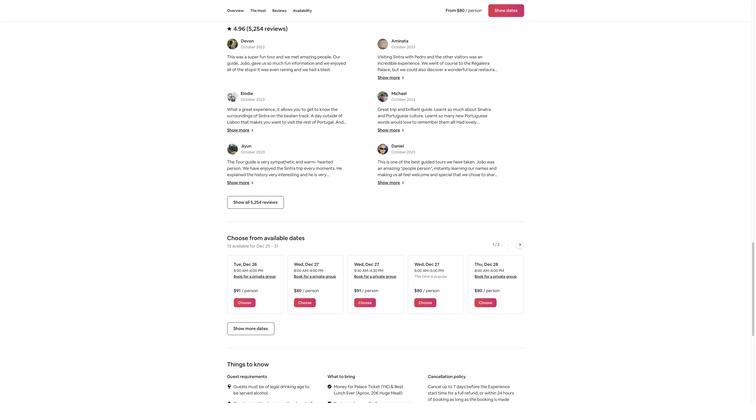 Task type: locate. For each thing, give the bounding box(es) containing it.
a inside wed, dec 27 8:00 am–4:00 pm book for a private group
[[310, 274, 312, 279]]

2 horizontal spatial he
[[433, 236, 439, 241]]

8:00 inside tue, dec 26 8:00 am–4:00 pm book for a private group
[[234, 268, 241, 273]]

0 horizontal spatial you
[[264, 119, 271, 125]]

1 horizontal spatial -
[[491, 229, 492, 235]]

1 $91 from the left
[[234, 288, 241, 294]]

you inside the tour guide is very sympathetic and warm- hearted person. we have enjoyed the sintra trip every moments. he explained the history very interesting and he is very humorous:-) don't miss this sintra trip if you are in portugal.
[[305, 178, 312, 184]]

1 vertical spatial fun
[[285, 60, 291, 66]]

private inside tue, dec 26 8:00 am–4:00 pm book for a private group
[[252, 274, 265, 279]]

more for sintra
[[390, 75, 400, 80]]

and down every
[[300, 172, 308, 178]]

/ for thu, dec 28 8:00 am–4:00 pm book for a private group
[[484, 288, 486, 294]]

if inside the tour guide is very sympathetic and warm- hearted person. we have enjoyed the sintra trip every moments. he explained the history very interesting and he is very humorous:-) don't miss this sintra trip if you are in portugal.
[[301, 178, 304, 184]]

this inside this was a super fun tour and we met amazing people. our guide, joão, gave us so much fun information and we enjoyed all of the stops! it was even raining and we had a blast.
[[227, 54, 235, 60]]

show more button for a
[[227, 127, 254, 133]]

0 vertical spatial restaurant
[[479, 67, 499, 72]]

1 vertical spatial -
[[439, 268, 441, 273]]

restaurant inside great trip and brilliant guide. learnt so much about sinatra and portuguese culture. learnt so many new portuguese words would love to remember them all! had lovely portuguese snacks and a meal at great restaurant throughout the day. so much food! . we had a great group from all over the world to share the trip with. highly recommend this trip it was very enjoyable.
[[454, 126, 474, 131]]

booking down or
[[478, 397, 494, 402]]

private for wed, dec 27 8:00 am–4:00 pm book for a private group
[[313, 274, 325, 279]]

to inside guests must be of legal drinking age to be served alcohol.
[[305, 384, 310, 390]]

2 wed, from the left
[[355, 262, 365, 267]]

october inside elodie october 2023
[[241, 97, 256, 102]]

them
[[440, 119, 450, 125]]

2 private from the left
[[313, 274, 325, 279]]

learnt
[[435, 107, 447, 112], [425, 113, 438, 119]]

an inside this is one of the best guided tours we have taken.  joão was an amazing "people person", instantly learning our names and making us all feel welcome and special that we chose to share this tour to sintra.  it was dark and rainy when we arrived and joão called it sintra's tears of love.  it was supposed to rain all day but bright sunshine appeared at our first stop.  we started most excursions with a "circle of trust".  it might sound corny to some and odd to others but in this case it genuinely added to the charm of the tour. there were 9 of us and joão said that 9 was particularly important for our tour because at quinta da regaleira the knights templar took particular care in designing the inverted tower based around the number 9 - and dante's 9 circles of hell.   he was very knowledgeable about the things that were important to us and a good storyteller but at the same time he was quirky and a bit "kooky".  he had surprises and quizzes about things we had seen and portuguese words we learned on the way.  all in all it was a great way to spend a day - we would highly recommend this tour especially if quinta da regaleira is your area of interest and joão is your guide.
[[378, 166, 383, 171]]

2 $91 from the left
[[355, 288, 361, 294]]

gave
[[252, 60, 261, 66]]

book inside wed, dec 27 8:30 am–4:30 pm book for a private group
[[355, 274, 363, 279]]

start down "cancel"
[[428, 390, 438, 396]]

choose from available dates 13 available for dec 25 – 31
[[227, 234, 305, 249]]

would inside this is one of the best guided tours we have taken.  joão was an amazing "people person", instantly learning our names and making us all feel welcome and special that we chose to share this tour to sintra.  it was dark and rainy when we arrived and joão called it sintra's tears of love.  it was supposed to rain all day but bright sunshine appeared at our first stop.  we started most excursions with a "circle of trust".  it might sound corny to some and odd to others but in this case it genuinely added to the charm of the tour. there were 9 of us and joão said that 9 was particularly important for our tour because at quinta da regaleira the knights templar took particular care in designing the inverted tower based around the number 9 - and dante's 9 circles of hell.   he was very knowledgeable about the things that were important to us and a good storyteller but at the same time he was quirky and a bit "kooky".  he had surprises and quizzes about things we had seen and portuguese words we learned on the way.  all in all it was a great way to spend a day - we would highly recommend this tour especially if quinta da regaleira is your area of interest and joão is your guide.
[[449, 268, 460, 273]]

0 horizontal spatial by
[[429, 73, 434, 79]]

0 vertical spatial day
[[315, 113, 322, 119]]

1 vertical spatial portugal.
[[324, 178, 342, 184]]

we up also
[[422, 60, 428, 66]]

0 vertical spatial the
[[250, 8, 257, 13]]

4 private from the left
[[494, 274, 506, 279]]

2 horizontal spatial dates
[[507, 8, 518, 13]]

2 am–4:00 from the left
[[303, 268, 318, 273]]

4 book from the left
[[475, 274, 484, 279]]

this was a super fun tour and we met amazing people. our guide, joão, gave us so much fun information and we enjoyed all of the stops! it was even raining and we had a blast.
[[227, 54, 346, 72]]

group for thu, dec 28 8:00 am–4:00 pm book for a private group
[[507, 274, 517, 279]]

in right are
[[320, 178, 323, 184]]

but up delicious
[[393, 67, 399, 72]]

27 for wed, dec 27 9:00 am–5:00 pm this time is popular
[[435, 262, 440, 267]]

/
[[466, 8, 468, 13], [496, 242, 497, 247], [242, 288, 244, 294], [303, 288, 305, 294], [362, 288, 364, 294], [424, 288, 425, 294], [484, 288, 486, 294]]

2 horizontal spatial an
[[478, 54, 483, 60]]

dec inside choose from available dates 13 available for dec 25 – 31
[[257, 243, 265, 249]]

about down makes
[[251, 126, 262, 131]]

the up went
[[436, 54, 442, 60]]

every
[[304, 166, 315, 171]]

show more for trip
[[378, 127, 400, 133]]

portuguese inside this is one of the best guided tours we have taken.  joão was an amazing "people person", instantly learning our names and making us all feel welcome and special that we chose to share this tour to sintra.  it was dark and rainy when we arrived and joão called it sintra's tears of love.  it was supposed to rain all day but bright sunshine appeared at our first stop.  we started most excursions with a "circle of trust".  it might sound corny to some and odd to others but in this case it genuinely added to the charm of the tour. there were 9 of us and joão said that 9 was particularly important for our tour because at quinta da regaleira the knights templar took particular care in designing the inverted tower based around the number 9 - and dante's 9 circles of hell.   he was very knowledgeable about the things that were important to us and a good storyteller but at the same time he was quirky and a bit "kooky".  he had surprises and quizzes about things we had seen and portuguese words we learned on the way.  all in all it was a great way to spend a day - we would highly recommend this tour especially if quinta da regaleira is your area of interest and joão is your guide.
[[397, 261, 419, 267]]

2 horizontal spatial our
[[468, 166, 475, 171]]

1 horizontal spatial what
[[322, 126, 332, 131]]

available
[[264, 234, 288, 242], [232, 243, 249, 249]]

book
[[234, 274, 243, 279], [294, 274, 303, 279], [355, 274, 363, 279], [475, 274, 484, 279]]

3 8:00 from the left
[[475, 268, 483, 273]]

0 horizontal spatial he
[[337, 166, 342, 171]]

quizzes
[[436, 255, 451, 260]]

had
[[309, 67, 317, 72], [433, 132, 440, 138], [401, 255, 409, 260], [484, 255, 491, 260]]

on inside what a great experience, it allows you to get to know the surroundings of sintra on the beaten track. a day outside of lisbon that makes you want to visit the rest of portugal. and what to say about the guide... it was exceptional! what a good vibe! go for this activity!
[[271, 113, 276, 119]]

2 $80 / person from the left
[[415, 288, 440, 294]]

dec inside wed, dec 27 8:30 am–4:30 pm book for a private group
[[366, 262, 374, 267]]

and down information
[[294, 67, 302, 72]]

daniel image
[[378, 144, 389, 154]]

michael
[[392, 91, 407, 96]]

was left even
[[261, 67, 269, 72]]

devon image
[[227, 39, 238, 49]]

1 wed, from the left
[[294, 262, 305, 267]]

group inside wed, dec 27 8:30 am–4:30 pm book for a private group
[[386, 274, 397, 279]]

0 horizontal spatial if
[[301, 178, 304, 184]]

and left brilliant
[[398, 107, 405, 112]]

0 vertical spatial have
[[454, 159, 463, 165]]

available down choose
[[232, 243, 249, 249]]

0 horizontal spatial quinta
[[419, 274, 432, 279]]

$91 / person for wed,
[[355, 288, 379, 294]]

1 booking from the left
[[433, 397, 449, 402]]

0 horizontal spatial know
[[254, 361, 269, 368]]

all down guide,
[[227, 67, 231, 72]]

by down discover
[[429, 73, 434, 79]]

area
[[471, 274, 480, 279]]

dec for wed, dec 27 8:30 am–4:30 pm book for a private group
[[366, 262, 374, 267]]

/ down am–4:30
[[362, 288, 364, 294]]

before down "refund,"
[[467, 403, 480, 403]]

had inside great trip and brilliant guide. learnt so much about sinatra and portuguese culture. learnt so many new portuguese words would love to remember them all! had lovely portuguese snacks and a meal at great restaurant throughout the day. so much food! . we had a great group from all over the world to share the trip with. highly recommend this trip it was very enjoyable.
[[433, 132, 440, 138]]

great trip and brilliant guide. learnt so much about sinatra and portuguese culture. learnt so many new portuguese words would love to remember them all! had lovely portuguese snacks and a meal at great restaurant throughout the day. so much food! . we had a great group from all over the world to share the trip with. highly recommend this trip it was very enjoyable.
[[378, 107, 497, 150]]

this
[[227, 54, 235, 60], [378, 159, 386, 165], [415, 274, 422, 279]]

regaleira inside visiting sintra with pedro and the other visitors was an incredible experience. we went of course to the regaleira palace, but we could also discover a wonderful local restaurant and delicious meals made by an amazing cook, and walk by the beach. all this wonderful tour with good vibes, lots of laughing from pedro 🤩 i highly recommend this experience!
[[472, 60, 490, 66]]

27 inside wed, dec 27 9:00 am–5:00 pm this time is popular
[[435, 262, 440, 267]]

wed, inside wed, dec 27 8:00 am–4:00 pm book for a private group
[[294, 262, 305, 267]]

have down guide
[[250, 166, 260, 171]]

have inside this is one of the best guided tours we have taken.  joão was an amazing "people person", instantly learning our names and making us all feel welcome and special that we chose to share this tour to sintra.  it was dark and rainy when we arrived and joão called it sintra's tears of love.  it was supposed to rain all day but bright sunshine appeared at our first stop.  we started most excursions with a "circle of trust".  it might sound corny to some and odd to others but in this case it genuinely added to the charm of the tour. there were 9 of us and joão said that 9 was particularly important for our tour because at quinta da regaleira the knights templar took particular care in designing the inverted tower based around the number 9 - and dante's 9 circles of hell.   he was very knowledgeable about the things that were important to us and a good storyteller but at the same time he was quirky and a bit "kooky".  he had surprises and quizzes about things we had seen and portuguese words we learned on the way.  all in all it was a great way to spend a day - we would highly recommend this tour especially if quinta da regaleira is your area of interest and joão is your guide.
[[454, 159, 463, 165]]

excursions
[[389, 197, 410, 203]]

3 book for a private group link from the left
[[355, 274, 397, 279]]

made inside visiting sintra with pedro and the other visitors was an incredible experience. we went of course to the regaleira palace, but we could also discover a wonderful local restaurant and delicious meals made by an amazing cook, and walk by the beach. all this wonderful tour with good vibes, lots of laughing from pedro 🤩 i highly recommend this experience!
[[417, 73, 428, 79]]

daniel image
[[378, 144, 389, 154]]

0 vertical spatial share
[[403, 139, 413, 144]]

pedro left 🤩
[[406, 86, 418, 92]]

group inside tue, dec 26 8:00 am–4:00 pm book for a private group
[[266, 274, 276, 279]]

0 horizontal spatial all
[[400, 80, 405, 85]]

show more button for tour
[[227, 180, 254, 185]]

what
[[227, 126, 237, 131], [322, 126, 332, 131]]

dec
[[257, 243, 265, 249], [243, 262, 251, 267], [306, 262, 314, 267], [366, 262, 374, 267], [426, 262, 434, 267], [485, 262, 493, 267]]

was up the 'quizzes'
[[446, 248, 454, 254]]

experience.
[[398, 60, 421, 66]]

was up names
[[487, 159, 495, 165]]

27 for wed, dec 27 8:30 am–4:30 pm book for a private group
[[375, 262, 379, 267]]

and down same
[[428, 255, 435, 260]]

us right making
[[393, 172, 398, 178]]

fun up raining
[[285, 60, 291, 66]]

elodie
[[241, 91, 253, 96]]

5 pm from the left
[[499, 268, 505, 273]]

great
[[378, 107, 389, 112]]

popular
[[435, 274, 448, 279]]

more
[[390, 75, 400, 80], [239, 127, 250, 133], [390, 127, 400, 133], [239, 180, 250, 185], [390, 180, 400, 185], [246, 326, 256, 331], [428, 403, 439, 403]]

to inside the cancel up to 7 days before the experience start time for a full refund, or within 24 hours of booking as long as the booking is made more than 48 hours before the start time.
[[449, 384, 453, 390]]

dec for wed, dec 27 9:00 am–5:00 pm this time is popular
[[426, 262, 434, 267]]

pedro up experience.
[[415, 54, 426, 60]]

group inside wed, dec 27 8:00 am–4:00 pm book for a private group
[[326, 274, 336, 279]]

book inside thu, dec 28 8:00 am–4:00 pm book for a private group
[[475, 274, 484, 279]]

1 vertical spatial the
[[227, 159, 235, 165]]

the down particularly
[[397, 223, 404, 228]]

1 vertical spatial would
[[449, 268, 460, 273]]

but inside visiting sintra with pedro and the other visitors was an incredible experience. we went of course to the regaleira palace, but we could also discover a wonderful local restaurant and delicious meals made by an amazing cook, and walk by the beach. all this wonderful tour with good vibes, lots of laughing from pedro 🤩 i highly recommend this experience!
[[393, 67, 399, 72]]

1 horizontal spatial dates
[[290, 234, 305, 242]]

0 vertical spatial highly
[[427, 86, 438, 92]]

1 horizontal spatial on
[[455, 261, 460, 267]]

of down case
[[448, 210, 452, 216]]

portuguese
[[386, 113, 409, 119], [465, 113, 488, 119], [378, 126, 401, 131], [397, 261, 419, 267]]

group inside thu, dec 28 8:00 am–4:00 pm book for a private group
[[507, 274, 517, 279]]

what up vibe!
[[227, 126, 237, 131]]

important down tour. on the right bottom of the page
[[409, 217, 429, 222]]

he inside the tour guide is very sympathetic and warm- hearted person. we have enjoyed the sintra trip every moments. he explained the history very interesting and he is very humorous:-) don't miss this sintra trip if you are in portugal.
[[309, 172, 314, 178]]

recommend right highly
[[453, 139, 477, 144]]

made up time. at the right of the page
[[498, 397, 510, 402]]

2 horizontal spatial this
[[415, 274, 422, 279]]

list containing devon
[[225, 38, 527, 286]]

wed, for wed, dec 27 9:00 am–5:00 pm this time is popular
[[415, 262, 425, 267]]

2 27 from the left
[[375, 262, 379, 267]]

for inside thu, dec 28 8:00 am–4:00 pm book for a private group
[[485, 274, 490, 279]]

2 horizontal spatial so
[[448, 107, 453, 112]]

2 vertical spatial an
[[378, 166, 383, 171]]

2 $91 / person from the left
[[355, 288, 379, 294]]

experience,
[[254, 107, 276, 112]]

show more button up world
[[378, 127, 405, 133]]

2 as from the left
[[465, 397, 469, 402]]

aminata image
[[378, 39, 389, 49], [378, 39, 389, 49]]

had up with.
[[433, 132, 440, 138]]

0 horizontal spatial this
[[227, 54, 235, 60]]

exceptional!
[[298, 126, 321, 131]]

tour up called
[[386, 178, 394, 184]]

0 vertical spatial were
[[434, 210, 443, 216]]

of right lots at the top of the page
[[484, 80, 489, 85]]

and down the "kooky".
[[388, 261, 396, 267]]

brilliant
[[406, 107, 421, 112]]

with down sunshine
[[411, 197, 419, 203]]

pm inside wed, dec 27 8:00 am–4:00 pm book for a private group
[[318, 268, 324, 273]]

book for a private group link for wed, dec 27 8:30 am–4:30 pm book for a private group
[[355, 274, 397, 279]]

4 pm from the left
[[439, 268, 444, 273]]

1 vertical spatial made
[[498, 397, 510, 402]]

our
[[333, 54, 341, 60]]

1 vertical spatial restaurant
[[454, 126, 474, 131]]

when
[[454, 178, 465, 184]]

1 book from the left
[[234, 274, 243, 279]]

highly inside visiting sintra with pedro and the other visitors was an incredible experience. we went of course to the regaleira palace, but we could also discover a wonderful local restaurant and delicious meals made by an amazing cook, and walk by the beach. all this wonderful tour with good vibes, lots of laughing from pedro 🤩 i highly recommend this experience!
[[427, 86, 438, 92]]

recommend
[[439, 86, 463, 92], [453, 139, 477, 144], [474, 268, 498, 273]]

michael image
[[378, 91, 389, 102], [378, 91, 389, 102]]

this for this was a super fun tour and we met amazing people. our guide, joão, gave us so much fun information and we enjoyed all of the stops! it was even raining and we had a blast.
[[227, 54, 235, 60]]

2 pm from the left
[[318, 268, 324, 273]]

elodie image
[[227, 91, 238, 102]]

portugal. inside what a great experience, it allows you to get to know the surroundings of sintra on the beaten track. a day outside of lisbon that makes you want to visit the rest of portugal. and what to say about the guide... it was exceptional! what a good vibe! go for this activity!
[[317, 119, 335, 125]]

1 horizontal spatial he
[[441, 248, 445, 254]]

person for thu, dec 28 8:00 am–4:00 pm book for a private group
[[487, 288, 500, 294]]

october inside michael october 2023
[[392, 97, 406, 102]]

1 vertical spatial what
[[328, 374, 339, 380]]

0 horizontal spatial 8:00
[[234, 268, 241, 273]]

way
[[401, 268, 409, 273]]

0 vertical spatial all
[[400, 80, 405, 85]]

$91 / person down am–4:30
[[355, 288, 379, 294]]

aminata
[[392, 38, 409, 44]]

7
[[454, 384, 456, 390]]

walk
[[478, 73, 486, 79]]

from inside great trip and brilliant guide. learnt so much about sinatra and portuguese culture. learnt so many new portuguese words would love to remember them all! had lovely portuguese snacks and a meal at great restaurant throughout the day. so much food! . we had a great group from all over the world to share the trip with. highly recommend this trip it was very enjoyable.
[[468, 132, 478, 138]]

amazing down course
[[440, 73, 457, 79]]

hearted
[[318, 159, 333, 165]]

1 horizontal spatial be
[[259, 384, 264, 390]]

$80 / person for wed, dec 27 8:00 am–4:00 pm book for a private group
[[294, 288, 319, 294]]

warm-
[[304, 159, 317, 165]]

1 private from the left
[[252, 274, 265, 279]]

enjoyed up history
[[260, 166, 276, 171]]

amazing inside this was a super fun tour and we met amazing people. our guide, joão, gave us so much fun information and we enjoyed all of the stops! it was even raining and we had a blast.
[[300, 54, 317, 60]]

0 vertical spatial amazing
[[300, 54, 317, 60]]

3 private from the left
[[373, 274, 385, 279]]

for inside money for palace ticket (11€) & best lunch ever (aprox. 20€ huge meal!)
[[348, 384, 354, 390]]

made inside the cancel up to 7 days before the experience start time for a full refund, or within 24 hours of booking as long as the booking is made more than 48 hours before the start time.
[[498, 397, 510, 402]]

1 vertical spatial have
[[250, 166, 260, 171]]

was inside great trip and brilliant guide. learnt so much about sinatra and portuguese culture. learnt so many new portuguese words would love to remember them all! had lovely portuguese snacks and a meal at great restaurant throughout the day. so much food! . we had a great group from all over the world to share the trip with. highly recommend this trip it was very enjoyable.
[[378, 145, 386, 150]]

2 horizontal spatial am–4:00
[[483, 268, 499, 273]]

list
[[225, 38, 527, 286]]

1 27 from the left
[[314, 262, 319, 267]]

we down guide
[[243, 166, 249, 171]]

to up the quirky
[[452, 242, 456, 248]]

1 horizontal spatial what
[[328, 374, 339, 380]]

1 horizontal spatial da
[[490, 217, 495, 222]]

information
[[292, 60, 315, 66]]

"circle
[[423, 197, 435, 203]]

what for what to bring
[[328, 374, 339, 380]]

0 vertical spatial regaleira
[[472, 60, 490, 66]]

good down and
[[336, 126, 347, 131]]

1 am–4:00 from the left
[[242, 268, 257, 273]]

2 book from the left
[[294, 274, 303, 279]]

from inside choose from available dates 13 available for dec 25 – 31
[[250, 234, 263, 242]]

the left rest
[[296, 119, 303, 125]]

october for aminata
[[392, 45, 406, 49]]

1 vertical spatial were
[[420, 242, 430, 248]]

0 horizontal spatial words
[[378, 119, 390, 125]]

michael october 2023
[[392, 91, 416, 102]]

guide. inside this is one of the best guided tours we have taken.  joão was an amazing "people person", instantly learning our names and making us all feel welcome and special that we chose to share this tour to sintra.  it was dark and rainy when we arrived and joão called it sintra's tears of love.  it was supposed to rain all day but bright sunshine appeared at our first stop.  we started most excursions with a "circle of trust".  it might sound corny to some and odd to others but in this case it genuinely added to the charm of the tour. there were 9 of us and joão said that 9 was particularly important for our tour because at quinta da regaleira the knights templar took particular care in designing the inverted tower based around the number 9 - and dante's 9 circles of hell.   he was very knowledgeable about the things that were important to us and a good storyteller but at the same time he was quirky and a bit "kooky".  he had surprises and quizzes about things we had seen and portuguese words we learned on the way.  all in all it was a great way to spend a day - we would highly recommend this tour especially if quinta da regaleira is your area of interest and joão is your guide.
[[426, 280, 438, 286]]

what for what a great experience, it allows you to get to know the surroundings of sintra on the beaten track. a day outside of lisbon that makes you want to visit the rest of portugal. and what to say about the guide... it was exceptional! what a good vibe! go for this activity!
[[227, 107, 238, 112]]

2 horizontal spatial $80 / person
[[475, 288, 500, 294]]

tears
[[420, 185, 430, 190]]

24
[[498, 390, 503, 396]]

group for wed, dec 27 8:00 am–4:00 pm book for a private group
[[326, 274, 336, 279]]

&
[[391, 384, 394, 390]]

from $80 / person
[[446, 8, 482, 13]]

must
[[248, 384, 258, 390]]

0 horizontal spatial hours
[[455, 403, 466, 403]]

/ for wed, dec 27 8:00 am–4:00 pm book for a private group
[[303, 288, 305, 294]]

october inside daniel october 2023
[[392, 150, 406, 154]]

8:00 inside thu, dec 28 8:00 am–4:00 pm book for a private group
[[475, 268, 483, 273]]

/ for wed, dec 27 9:00 am–5:00 pm this time is popular
[[424, 288, 425, 294]]

so inside this was a super fun tour and we met amazing people. our guide, joão, gave us so much fun information and we enjoyed all of the stops! it was even raining and we had a blast.
[[267, 60, 272, 66]]

tour up 'interest'
[[386, 274, 394, 279]]

group inside great trip and brilliant guide. learnt so much about sinatra and portuguese culture. learnt so many new portuguese words would love to remember them all! had lovely portuguese snacks and a meal at great restaurant throughout the day. so much food! . we had a great group from all over the world to share the trip with. highly recommend this trip it was very enjoyable.
[[456, 132, 467, 138]]

sintra inside what a great experience, it allows you to get to know the surroundings of sintra on the beaten track. a day outside of lisbon that makes you want to visit the rest of portugal. and what to say about the guide... it was exceptional! what a good vibe! go for this activity!
[[259, 113, 270, 119]]

rest
[[304, 119, 311, 125]]

to
[[459, 60, 464, 66], [302, 107, 306, 112], [315, 107, 319, 112], [282, 119, 287, 125], [413, 119, 417, 125], [238, 126, 242, 131], [398, 139, 402, 144], [482, 172, 486, 178], [395, 178, 399, 184], [478, 185, 482, 190], [495, 197, 499, 203], [407, 204, 411, 209], [492, 204, 497, 209], [452, 242, 456, 248], [410, 268, 414, 273], [247, 361, 253, 368], [340, 374, 344, 380], [305, 384, 310, 390], [449, 384, 453, 390]]

miss
[[263, 178, 272, 184]]

good
[[453, 80, 463, 85], [336, 126, 347, 131], [474, 242, 484, 248]]

1 vertical spatial enjoyed
[[260, 166, 276, 171]]

pm inside wed, dec 27 9:00 am–5:00 pm this time is popular
[[439, 268, 444, 273]]

/ down thu, dec 28 8:00 am–4:00 pm book for a private group
[[484, 288, 486, 294]]

28
[[494, 262, 499, 267]]

2 vertical spatial day
[[431, 268, 438, 273]]

0 horizontal spatial highly
[[427, 86, 438, 92]]

fun up 'gave'
[[260, 54, 266, 60]]

1 horizontal spatial have
[[454, 159, 463, 165]]

of
[[440, 60, 444, 66], [232, 67, 237, 72], [484, 80, 489, 85], [254, 113, 258, 119], [339, 113, 343, 119], [312, 119, 316, 125], [399, 159, 403, 165], [431, 185, 435, 190], [436, 197, 440, 203], [399, 210, 403, 216], [448, 210, 452, 216], [419, 236, 423, 241], [480, 274, 485, 279], [265, 384, 269, 390], [428, 397, 432, 402]]

he inside the tour guide is very sympathetic and warm- hearted person. we have enjoyed the sintra trip every moments. he explained the history very interesting and he is very humorous:-) don't miss this sintra trip if you are in portugal.
[[337, 166, 342, 171]]

show more button down making
[[378, 180, 405, 185]]

show more down lisbon
[[227, 127, 250, 133]]

3 book from the left
[[355, 274, 363, 279]]

would
[[391, 119, 403, 125], [449, 268, 460, 273]]

3 am–4:00 from the left
[[483, 268, 499, 273]]

1 book for a private group link from the left
[[234, 274, 276, 279]]

on
[[271, 113, 276, 119], [455, 261, 460, 267]]

joão down genuinely
[[466, 210, 476, 216]]

legal
[[270, 384, 280, 390]]

group for wed, dec 27 8:30 am–4:30 pm book for a private group
[[386, 274, 397, 279]]

dec inside wed, dec 27 8:00 am–4:00 pm book for a private group
[[306, 262, 314, 267]]

private inside thu, dec 28 8:00 am–4:00 pm book for a private group
[[494, 274, 506, 279]]

dec for wed, dec 27 8:00 am–4:00 pm book for a private group
[[306, 262, 314, 267]]

$91 for wed, dec 27
[[355, 288, 361, 294]]

2 what from the left
[[322, 126, 332, 131]]

2023 for elodie
[[256, 97, 265, 102]]

0 horizontal spatial important
[[409, 217, 429, 222]]

2 by from the left
[[487, 73, 492, 79]]

he
[[337, 166, 342, 171], [433, 236, 439, 241], [395, 255, 400, 260]]

show
[[495, 8, 506, 13], [378, 75, 389, 80], [227, 127, 238, 133], [378, 127, 389, 133], [227, 180, 238, 185], [378, 180, 389, 185], [234, 200, 245, 205], [234, 326, 245, 331]]

0 horizontal spatial our
[[437, 217, 443, 222]]

as right long
[[465, 397, 469, 402]]

private for wed, dec 27 8:30 am–4:30 pm book for a private group
[[373, 274, 385, 279]]

activity!
[[259, 132, 274, 138]]

guide. down the 'popular'
[[426, 280, 438, 286]]

in up number
[[476, 223, 480, 228]]

the down or
[[481, 403, 488, 403]]

highly inside this is one of the best guided tours we have taken.  joão was an amazing "people person", instantly learning our names and making us all feel welcome and special that we chose to share this tour to sintra.  it was dark and rainy when we arrived and joão called it sintra's tears of love.  it was supposed to rain all day but bright sunshine appeared at our first stop.  we started most excursions with a "circle of trust".  it might sound corny to some and odd to others but in this case it genuinely added to the charm of the tour. there were 9 of us and joão said that 9 was particularly important for our tour because at quinta da regaleira the knights templar took particular care in designing the inverted tower based around the number 9 - and dante's 9 circles of hell.   he was very knowledgeable about the things that were important to us and a good storyteller but at the same time he was quirky and a bit "kooky".  he had surprises and quizzes about things we had seen and portuguese words we learned on the way.  all in all it was a great way to spend a day - we would highly recommend this tour especially if quinta da regaleira is your area of interest and joão is your guide.
[[461, 268, 473, 273]]

dark
[[426, 178, 434, 184]]

1 horizontal spatial important
[[431, 242, 451, 248]]

this down over
[[478, 139, 485, 144]]

portugal. down outside
[[317, 119, 335, 125]]

-
[[491, 229, 492, 235], [439, 268, 441, 273]]

private for thu, dec 28 8:00 am–4:00 pm book for a private group
[[494, 274, 506, 279]]

joão,
[[240, 60, 251, 66]]

1 $80 / person from the left
[[294, 288, 319, 294]]

things down circles
[[398, 242, 410, 248]]

book inside tue, dec 26 8:00 am–4:00 pm book for a private group
[[234, 274, 243, 279]]

2023 inside elodie october 2023
[[256, 97, 265, 102]]

joão up names
[[477, 159, 487, 165]]

2023 for jiyun
[[256, 150, 265, 154]]

that up when
[[454, 172, 462, 178]]

0 horizontal spatial regaleira
[[378, 223, 396, 228]]

$80 / person
[[294, 288, 319, 294], [415, 288, 440, 294], [475, 288, 500, 294]]

0 horizontal spatial -
[[439, 268, 441, 273]]

0 vertical spatial know
[[320, 107, 330, 112]]

sintra down experience,
[[259, 113, 270, 119]]

book for a private group link for wed, dec 27 8:00 am–4:00 pm book for a private group
[[294, 274, 336, 279]]

31
[[274, 243, 278, 249]]

what inside what a great experience, it allows you to get to know the surroundings of sintra on the beaten track. a day outside of lisbon that makes you want to visit the rest of portugal. and what to say about the guide... it was exceptional! what a good vibe! go for this activity!
[[227, 107, 238, 112]]

0 horizontal spatial available
[[232, 243, 249, 249]]

$80 for wed, dec 27 8:00 am–4:00 pm book for a private group
[[294, 288, 302, 294]]

2 book for a private group link from the left
[[294, 274, 336, 279]]

charm
[[386, 210, 398, 216]]

this inside wed, dec 27 9:00 am–5:00 pm this time is popular
[[415, 274, 422, 279]]

great left way
[[390, 268, 400, 273]]

1 horizontal spatial 27
[[375, 262, 379, 267]]

person down the 'popular'
[[426, 288, 440, 294]]

3 wed, from the left
[[415, 262, 425, 267]]

were up same
[[420, 242, 430, 248]]

1 horizontal spatial words
[[420, 261, 432, 267]]

so up many
[[448, 107, 453, 112]]

2 horizontal spatial much
[[453, 107, 464, 112]]

1 pm from the left
[[258, 268, 263, 273]]

enjoyed
[[331, 60, 346, 66], [260, 166, 276, 171]]

recommend inside this is one of the best guided tours we have taken.  joão was an amazing "people person", instantly learning our names and making us all feel welcome and special that we chose to share this tour to sintra.  it was dark and rainy when we arrived and joão called it sintra's tears of love.  it was supposed to rain all day but bright sunshine appeared at our first stop.  we started most excursions with a "circle of trust".  it might sound corny to some and odd to others but in this case it genuinely added to the charm of the tour. there were 9 of us and joão said that 9 was particularly important for our tour because at quinta da regaleira the knights templar took particular care in designing the inverted tower based around the number 9 - and dante's 9 circles of hell.   he was very knowledgeable about the things that were important to us and a good storyteller but at the same time he was quirky and a bit "kooky".  he had surprises and quizzes about things we had seen and portuguese words we learned on the way.  all in all it was a great way to spend a day - we would highly recommend this tour especially if quinta da regaleira is your area of interest and joão is your guide.
[[474, 268, 498, 273]]

that
[[241, 119, 249, 125], [454, 172, 462, 178], [486, 210, 494, 216], [411, 242, 419, 248]]

super
[[248, 54, 259, 60]]

be up alcohol.
[[259, 384, 264, 390]]

about
[[465, 107, 477, 112], [251, 126, 262, 131], [378, 242, 390, 248], [452, 255, 463, 260]]

/ down spend
[[424, 288, 425, 294]]

1 horizontal spatial day
[[378, 191, 385, 197]]

1 horizontal spatial all
[[478, 261, 483, 267]]

for inside the cancel up to 7 days before the experience start time for a full refund, or within 24 hours of booking as long as the booking is made more than 48 hours before the start time.
[[448, 390, 454, 396]]

to up track.
[[302, 107, 306, 112]]

to left visit
[[282, 119, 287, 125]]

2 horizontal spatial from
[[468, 132, 478, 138]]

/ for wed, dec 27 8:30 am–4:30 pm book for a private group
[[362, 288, 364, 294]]

3 $80 / person from the left
[[475, 288, 500, 294]]

1 horizontal spatial our
[[449, 191, 456, 197]]

visitors
[[455, 54, 469, 60]]

0 horizontal spatial fun
[[260, 54, 266, 60]]

were right there
[[434, 210, 443, 216]]

0 vertical spatial recommend
[[439, 86, 463, 92]]

october inside devon october 2023
[[241, 45, 256, 49]]

wed, dec 27 9:00 am–5:00 pm this time is popular
[[415, 262, 448, 279]]

1 horizontal spatial $91 / person
[[355, 288, 379, 294]]

culture.
[[410, 113, 425, 119]]

at right meal
[[438, 126, 442, 131]]

guide...
[[271, 126, 285, 131]]

regaleira down learned
[[439, 274, 457, 279]]

2023 inside jiyun october 2023
[[256, 150, 265, 154]]

recommend inside great trip and brilliant guide. learnt so much about sinatra and portuguese culture. learnt so many new portuguese words would love to remember them all! had lovely portuguese snacks and a meal at great restaurant throughout the day. so much food! . we had a great group from all over the world to share the trip with. highly recommend this trip it was very enjoyable.
[[453, 139, 477, 144]]

1 vertical spatial words
[[420, 261, 432, 267]]

great
[[242, 107, 253, 112], [443, 126, 453, 131], [444, 132, 455, 138], [390, 268, 400, 273]]

he down the storyteller
[[395, 255, 400, 260]]

portuguese up day.
[[378, 126, 401, 131]]

1 horizontal spatial you
[[294, 107, 301, 112]]

lisbon
[[227, 119, 240, 125]]

and down people.
[[316, 60, 323, 66]]

all right rain
[[491, 185, 495, 190]]

2 8:00 from the left
[[294, 268, 302, 273]]

1
[[493, 242, 495, 247]]

the down dante's
[[391, 242, 397, 248]]

pm for wed, dec 27 8:30 am–4:30 pm book for a private group
[[378, 268, 384, 273]]

guide,
[[227, 60, 239, 66]]

0 vertical spatial your
[[461, 274, 470, 279]]

2023 up best
[[407, 150, 416, 154]]

on inside this is one of the best guided tours we have taken.  joão was an amazing "people person", instantly learning our names and making us all feel welcome and special that we chose to share this tour to sintra.  it was dark and rainy when we arrived and joão called it sintra's tears of love.  it was supposed to rain all day but bright sunshine appeared at our first stop.  we started most excursions with a "circle of trust".  it might sound corny to some and odd to others but in this case it genuinely added to the charm of the tour. there were 9 of us and joão said that 9 was particularly important for our tour because at quinta da regaleira the knights templar took particular care in designing the inverted tower based around the number 9 - and dante's 9 circles of hell.   he was very knowledgeable about the things that were important to us and a good storyteller but at the same time he was quirky and a bit "kooky".  he had surprises and quizzes about things we had seen and portuguese words we learned on the way.  all in all it was a great way to spend a day - we would highly recommend this tour especially if quinta da regaleira is your area of interest and joão is your guide.
[[455, 261, 460, 267]]

0 vertical spatial from
[[396, 86, 405, 92]]

1 horizontal spatial restaurant
[[479, 67, 499, 72]]

great down them
[[443, 126, 453, 131]]

dec inside wed, dec 27 9:00 am–5:00 pm this time is popular
[[426, 262, 434, 267]]

1 horizontal spatial things
[[464, 255, 476, 260]]

$80 / person for wed, dec 27 9:00 am–5:00 pm this time is popular
[[415, 288, 440, 294]]

this up guide,
[[227, 54, 235, 60]]

october down aminata
[[392, 45, 406, 49]]

corny
[[483, 197, 494, 203]]

about up 'lovely'
[[465, 107, 477, 112]]

pm for tue, dec 26 8:00 am–4:00 pm book for a private group
[[258, 268, 263, 273]]

0 horizontal spatial $91
[[234, 288, 241, 294]]

3 pm from the left
[[378, 268, 384, 273]]

be down guests
[[234, 390, 239, 396]]

4 book for a private group link from the left
[[475, 274, 517, 279]]

5,254
[[251, 200, 262, 205]]

2 vertical spatial this
[[415, 274, 422, 279]]

hours down long
[[455, 403, 466, 403]]

more for is
[[390, 180, 400, 185]]

important
[[409, 217, 429, 222], [431, 242, 451, 248]]

this inside what a great experience, it allows you to get to know the surroundings of sintra on the beaten track. a day outside of lisbon that makes you want to visit the rest of portugal. and what to say about the guide... it was exceptional! what a good vibe! go for this activity!
[[251, 132, 258, 138]]

27 inside wed, dec 27 8:30 am–4:30 pm book for a private group
[[375, 262, 379, 267]]

1 vertical spatial guide.
[[426, 280, 438, 286]]

2023 inside daniel october 2023
[[407, 150, 416, 154]]

we down bit
[[477, 255, 483, 260]]

all left feel
[[399, 172, 403, 178]]

1 vertical spatial day
[[378, 191, 385, 197]]

october inside aminata october 2023
[[392, 45, 406, 49]]

private inside wed, dec 27 8:30 am–4:30 pm book for a private group
[[373, 274, 385, 279]]

2 vertical spatial dates
[[257, 326, 268, 331]]

jiyun image
[[227, 144, 238, 154], [227, 144, 238, 154]]

wed, inside wed, dec 27 8:30 am–4:30 pm book for a private group
[[355, 262, 365, 267]]

on up want
[[271, 113, 276, 119]]

we up blast.
[[324, 60, 330, 66]]

3 27 from the left
[[435, 262, 440, 267]]

private inside wed, dec 27 8:00 am–4:00 pm book for a private group
[[313, 274, 325, 279]]

love
[[404, 119, 412, 125]]

beach.
[[386, 80, 399, 85]]

raining
[[280, 67, 293, 72]]

0 vertical spatial so
[[267, 60, 272, 66]]

wonderful
[[448, 67, 468, 72], [413, 80, 433, 85]]

more for tour
[[239, 180, 250, 185]]

1 horizontal spatial know
[[320, 107, 330, 112]]

say
[[243, 126, 250, 131]]

moments.
[[316, 166, 336, 171]]

host
[[258, 8, 266, 13]]

1 vertical spatial share
[[487, 172, 498, 178]]

of inside guests must be of legal drinking age to be served alcohol.
[[265, 384, 269, 390]]

show more up world
[[378, 127, 400, 133]]

1 $91 / person from the left
[[234, 288, 258, 294]]

start
[[428, 390, 438, 396], [489, 403, 498, 403]]

private for tue, dec 26 8:00 am–4:00 pm book for a private group
[[252, 274, 265, 279]]

our down taken.
[[468, 166, 475, 171]]

pm inside tue, dec 26 8:00 am–4:00 pm book for a private group
[[258, 268, 263, 273]]

is
[[257, 159, 260, 165], [387, 159, 390, 165], [314, 172, 317, 178], [458, 274, 460, 279], [431, 274, 434, 279], [413, 280, 416, 286], [495, 397, 497, 402]]

drinking
[[280, 384, 296, 390]]

trip down .
[[422, 139, 429, 144]]

2 vertical spatial amazing
[[384, 166, 400, 171]]

1 8:00 from the left
[[234, 268, 241, 273]]

$80 for wed, dec 27 9:00 am–5:00 pm this time is popular
[[415, 288, 423, 294]]

am–4:00 inside thu, dec 28 8:00 am–4:00 pm book for a private group
[[483, 268, 499, 273]]



Task type: describe. For each thing, give the bounding box(es) containing it.
book for wed, dec 27 8:30 am–4:30 pm book for a private group
[[355, 274, 363, 279]]

very inside this is one of the best guided tours we have taken.  joão was an amazing "people person", instantly learning our names and making us all feel welcome and special that we chose to share this tour to sintra.  it was dark and rainy when we arrived and joão called it sintra's tears of love.  it was supposed to rain all day but bright sunshine appeared at our first stop.  we started most excursions with a "circle of trust".  it might sound corny to some and odd to others but in this case it genuinely added to the charm of the tour. there were 9 of us and joão said that 9 was particularly important for our tour because at quinta da regaleira the knights templar took particular care in designing the inverted tower based around the number 9 - and dante's 9 circles of hell.   he was very knowledgeable about the things that were important to us and a good storyteller but at the same time he was quirky and a bit "kooky".  he had surprises and quizzes about things we had seen and portuguese words we learned on the way.  all in all it was a great way to spend a day - we would highly recommend this tour especially if quinta da regaleira is your area of interest and joão is your guide.
[[448, 236, 456, 241]]

time inside wed, dec 27 9:00 am–5:00 pm this time is popular
[[423, 274, 430, 279]]

to down arrived
[[478, 185, 482, 190]]

there
[[421, 210, 433, 216]]

is right guide
[[257, 159, 260, 165]]

october for michael
[[392, 97, 406, 102]]

was down welcome
[[417, 178, 425, 184]]

0 vertical spatial pedro
[[415, 54, 426, 60]]

1 vertical spatial he
[[433, 236, 439, 241]]

about inside what a great experience, it allows you to get to know the surroundings of sintra on the beaten track. a day outside of lisbon that makes you want to visit the rest of portugal. and what to say about the guide... it was exceptional! what a good vibe! go for this activity!
[[251, 126, 262, 131]]

1 vertical spatial so
[[448, 107, 453, 112]]

0 vertical spatial learnt
[[435, 107, 447, 112]]

with inside this is one of the best guided tours we have taken.  joão was an amazing "people person", instantly learning our names and making us all feel welcome and special that we chose to share this tour to sintra.  it was dark and rainy when we arrived and joão called it sintra's tears of love.  it was supposed to rain all day but bright sunshine appeared at our first stop.  we started most excursions with a "circle of trust".  it might sound corny to some and odd to others but in this case it genuinely added to the charm of the tour. there were 9 of us and joão said that 9 was particularly important for our tour because at quinta da regaleira the knights templar took particular care in designing the inverted tower based around the number 9 - and dante's 9 circles of hell.   he was very knowledgeable about the things that were important to us and a good storyteller but at the same time he was quirky and a bit "kooky".  he had surprises and quizzes about things we had seen and portuguese words we learned on the way.  all in all it was a great way to spend a day - we would highly recommend this tour especially if quinta da regaleira is your area of interest and joão is your guide.
[[411, 197, 419, 203]]

laughing
[[378, 86, 395, 92]]

show more for is
[[378, 180, 400, 185]]

want
[[272, 119, 281, 125]]

and up because
[[458, 210, 465, 216]]

the for the tour guide is very sympathetic and warm- hearted person. we have enjoyed the sintra trip every moments. he explained the history very interesting and he is very humorous:-) don't miss this sintra trip if you are in portugal.
[[227, 159, 235, 165]]

$91 / person for tue,
[[234, 288, 258, 294]]

all inside this is one of the best guided tours we have taken.  joão was an amazing "people person", instantly learning our names and making us all feel welcome and special that we chose to share this tour to sintra.  it was dark and rainy when we arrived and joão called it sintra's tears of love.  it was supposed to rain all day but bright sunshine appeared at our first stop.  we started most excursions with a "circle of trust".  it might sound corny to some and odd to others but in this case it genuinely added to the charm of the tour. there were 9 of us and joão said that 9 was particularly important for our tour because at quinta da regaleira the knights templar took particular care in designing the inverted tower based around the number 9 - and dante's 9 circles of hell.   he was very knowledgeable about the things that were important to us and a good storyteller but at the same time he was quirky and a bit "kooky".  he had surprises and quizzes about things we had seen and portuguese words we learned on the way.  all in all it was a great way to spend a day - we would highly recommend this tour especially if quinta da regaleira is your area of interest and joão is your guide.
[[478, 261, 483, 267]]

daniel october 2023
[[392, 143, 416, 154]]

from inside visiting sintra with pedro and the other visitors was an incredible experience. we went of course to the regaleira palace, but we could also discover a wonderful local restaurant and delicious meals made by an amazing cook, and walk by the beach. all this wonderful tour with good vibes, lots of laughing from pedro 🤩 i highly recommend this experience!
[[396, 86, 405, 92]]

other
[[443, 54, 454, 60]]

share inside great trip and brilliant guide. learnt so much about sinatra and portuguese culture. learnt so many new portuguese words would love to remember them all! had lovely portuguese snacks and a meal at great restaurant throughout the day. so much food! . we had a great group from all over the world to share the trip with. highly recommend this trip it was very enjoyable.
[[403, 139, 413, 144]]

was down the seen
[[378, 268, 386, 273]]

great inside what a great experience, it allows you to get to know the surroundings of sintra on the beaten track. a day outside of lisbon that makes you want to visit the rest of portugal. and what to say about the guide... it was exceptional! what a good vibe! go for this activity!
[[242, 107, 253, 112]]

0 vertical spatial an
[[478, 54, 483, 60]]

1 vertical spatial with
[[443, 80, 452, 85]]

go
[[238, 132, 243, 138]]

so
[[394, 132, 399, 138]]

one
[[391, 159, 398, 165]]

this up 'interest'
[[378, 274, 385, 279]]

money for palace ticket (11€) & best lunch ever (aprox. 20€ huge meal!)
[[334, 384, 404, 396]]

of down odd
[[399, 210, 403, 216]]

and
[[336, 119, 344, 125]]

0 horizontal spatial things
[[398, 242, 410, 248]]

sinatra
[[478, 107, 491, 112]]

makes
[[250, 119, 263, 125]]

this down trust".
[[438, 204, 445, 209]]

pm for wed, dec 27 9:00 am–5:00 pm this time is popular
[[439, 268, 444, 273]]

portugal. inside the tour guide is very sympathetic and warm- hearted person. we have enjoyed the sintra trip every moments. he explained the history very interesting and he is very humorous:-) don't miss this sintra trip if you are in portugal.
[[324, 178, 342, 184]]

very inside great trip and brilliant guide. learnt so much about sinatra and portuguese culture. learnt so many new portuguese words would love to remember them all! had lovely portuguese snacks and a meal at great restaurant throughout the day. so much food! . we had a great group from all over the world to share the trip with. highly recommend this trip it was very enjoyable.
[[387, 145, 395, 150]]

a
[[311, 113, 314, 119]]

hell.
[[424, 236, 432, 241]]

a inside visiting sintra with pedro and the other visitors was an incredible experience. we went of course to the regaleira palace, but we could also discover a wonderful local restaurant and delicious meals made by an amazing cook, and walk by the beach. all this wonderful tour with good vibes, lots of laughing from pedro 🤩 i highly recommend this experience!
[[445, 67, 447, 72]]

was down based
[[439, 236, 447, 241]]

to down so
[[398, 139, 402, 144]]

rain
[[483, 185, 490, 190]]

he inside this is one of the best guided tours we have taken.  joão was an amazing "people person", instantly learning our names and making us all feel welcome and special that we chose to share this tour to sintra.  it was dark and rainy when we arrived and joão called it sintra's tears of love.  it was supposed to rain all day but bright sunshine appeared at our first stop.  we started most excursions with a "circle of trust".  it might sound corny to some and odd to others but in this case it genuinely added to the charm of the tour. there were 9 of us and joão said that 9 was particularly important for our tour because at quinta da regaleira the knights templar took particular care in designing the inverted tower based around the number 9 - and dante's 9 circles of hell.   he was very knowledgeable about the things that were important to us and a good storyteller but at the same time he was quirky and a bit "kooky".  he had surprises and quizzes about things we had seen and portuguese words we learned on the way.  all in all it was a great way to spend a day - we would highly recommend this tour especially if quinta da regaleira is your area of interest and joão is your guide.
[[441, 248, 445, 254]]

explained
[[227, 172, 246, 178]]

said
[[477, 210, 485, 216]]

guide. inside great trip and brilliant guide. learnt so much about sinatra and portuguese culture. learnt so many new portuguese words would love to remember them all! had lovely portuguese snacks and a meal at great restaurant throughout the day. so much food! . we had a great group from all over the world to share the trip with. highly recommend this trip it was very enjoyable.
[[422, 107, 434, 112]]

2023 for michael
[[407, 97, 416, 102]]

and down designing
[[378, 236, 385, 241]]

this inside great trip and brilliant guide. learnt so much about sinatra and portuguese culture. learnt so many new portuguese words would love to remember them all! had lovely portuguese snacks and a meal at great restaurant throughout the day. so much food! . we had a great group from all over the world to share the trip with. highly recommend this trip it was very enjoyable.
[[478, 139, 485, 144]]

2 vertical spatial so
[[439, 113, 443, 119]]

elodie october 2023
[[241, 91, 265, 102]]

great inside this is one of the best guided tours we have taken.  joão was an amazing "people person", instantly learning our names and making us all feel welcome and special that we chose to share this tour to sintra.  it was dark and rainy when we arrived and joão called it sintra's tears of love.  it was supposed to rain all day but bright sunshine appeared at our first stop.  we started most excursions with a "circle of trust".  it might sound corny to some and odd to others but in this case it genuinely added to the charm of the tour. there were 9 of us and joão said that 9 was particularly important for our tour because at quinta da regaleira the knights templar took particular care in designing the inverted tower based around the number 9 - and dante's 9 circles of hell.   he was very knowledgeable about the things that were important to us and a good storyteller but at the same time he was quirky and a bit "kooky".  he had surprises and quizzes about things we had seen and portuguese words we learned on the way.  all in all it was a great way to spend a day - we would highly recommend this tour especially if quinta da regaleira is your area of interest and joão is your guide.
[[390, 268, 400, 273]]

was down rainy at the top right of the page
[[449, 185, 457, 190]]

words inside this is one of the best guided tours we have taken.  joão was an amazing "people person", instantly learning our names and making us all feel welcome and special that we chose to share this tour to sintra.  it was dark and rainy when we arrived and joão called it sintra's tears of love.  it was supposed to rain all day but bright sunshine appeared at our first stop.  we started most excursions with a "circle of trust".  it might sound corny to some and odd to others but in this case it genuinely added to the charm of the tour. there were 9 of us and joão said that 9 was particularly important for our tour because at quinta da regaleira the knights templar took particular care in designing the inverted tower based around the number 9 - and dante's 9 circles of hell.   he was very knowledgeable about the things that were important to us and a good storyteller but at the same time he was quirky and a bit "kooky".  he had surprises and quizzes about things we had seen and portuguese words we learned on the way.  all in all it was a great way to spend a day - we would highly recommend this tour especially if quinta da regaleira is your area of interest and joão is your guide.
[[420, 261, 432, 267]]

october for devon
[[241, 45, 256, 49]]

1 horizontal spatial were
[[434, 210, 443, 216]]

/ right "1"
[[496, 242, 497, 247]]

would inside great trip and brilliant guide. learnt so much about sinatra and portuguese culture. learnt so many new portuguese words would love to remember them all! had lovely portuguese snacks and a meal at great restaurant throughout the day. so much food! . we had a great group from all over the world to share the trip with. highly recommend this trip it was very enjoyable.
[[391, 119, 403, 125]]

lots
[[476, 80, 483, 85]]

devon image
[[227, 39, 238, 49]]

1 what from the left
[[227, 126, 237, 131]]

appeared
[[424, 191, 443, 197]]

1 vertical spatial da
[[433, 274, 438, 279]]

2023 for devon
[[256, 45, 265, 49]]

the up laughing
[[378, 80, 385, 85]]

sintra inside visiting sintra with pedro and the other visitors was an incredible experience. we went of course to the regaleira palace, but we could also discover a wonderful local restaurant and delicious meals made by an amazing cook, and walk by the beach. all this wonderful tour with good vibes, lots of laughing from pedro 🤩 i highly recommend this experience!
[[393, 54, 405, 60]]

1 horizontal spatial regaleira
[[439, 274, 457, 279]]

restaurant inside visiting sintra with pedro and the other visitors was an incredible experience. we went of course to the regaleira palace, but we could also discover a wonderful local restaurant and delicious meals made by an amazing cook, and walk by the beach. all this wonderful tour with good vibes, lots of laughing from pedro 🤩 i highly recommend this experience!
[[479, 67, 499, 72]]

age
[[297, 384, 305, 390]]

templar
[[420, 223, 436, 228]]

about up the storyteller
[[378, 242, 390, 248]]

and up charm
[[390, 204, 397, 209]]

$80 / person for thu, dec 28 8:00 am–4:00 pm book for a private group
[[475, 288, 500, 294]]

best
[[412, 159, 420, 165]]

we inside this is one of the best guided tours we have taken.  joão was an amazing "people person", instantly learning our names and making us all feel welcome and special that we chose to share this tour to sintra.  it was dark and rainy when we arrived and joão called it sintra's tears of love.  it was supposed to rain all day but bright sunshine appeared at our first stop.  we started most excursions with a "circle of trust".  it might sound corny to some and odd to others but in this case it genuinely added to the charm of the tour. there were 9 of us and joão said that 9 was particularly important for our tour because at quinta da regaleira the knights templar took particular care in designing the inverted tower based around the number 9 - and dante's 9 circles of hell.   he was very knowledgeable about the things that were important to us and a good storyteller but at the same time he was quirky and a bit "kooky".  he had surprises and quizzes about things we had seen and portuguese words we learned on the way.  all in all it was a great way to spend a day - we would highly recommend this tour especially if quinta da regaleira is your area of interest and joão is your guide.
[[476, 191, 483, 197]]

tue,
[[234, 262, 242, 267]]

welcome
[[412, 172, 430, 178]]

very up miss on the top of page
[[269, 172, 277, 178]]

time inside the cancel up to 7 days before the experience start time for a full refund, or within 24 hours of booking as long as the booking is made more than 48 hours before the start time.
[[439, 390, 448, 396]]

others
[[412, 204, 425, 209]]

1 vertical spatial wonderful
[[413, 80, 433, 85]]

20€
[[371, 390, 379, 396]]

meal
[[427, 126, 437, 131]]

chose
[[469, 172, 481, 178]]

allows
[[281, 107, 293, 112]]

for inside this is one of the best guided tours we have taken.  joão was an amazing "people person", instantly learning our names and making us all feel welcome and special that we chose to share this tour to sintra.  it was dark and rainy when we arrived and joão called it sintra's tears of love.  it was supposed to rain all day but bright sunshine appeared at our first stop.  we started most excursions with a "circle of trust".  it might sound corny to some and odd to others but in this case it genuinely added to the charm of the tour. there were 9 of us and joão said that 9 was particularly important for our tour because at quinta da regaleira the knights templar took particular care in designing the inverted tower based around the number 9 - and dante's 9 circles of hell.   he was very knowledgeable about the things that were important to us and a good storyteller but at the same time he was quirky and a bit "kooky".  he had surprises and quizzes about things we had seen and portuguese words we learned on the way.  all in all it was a great way to spend a day - we would highly recommend this tour especially if quinta da regaleira is your area of interest and joão is your guide.
[[430, 217, 436, 222]]

have inside the tour guide is very sympathetic and warm- hearted person. we have enjoyed the sintra trip every moments. he explained the history very interesting and he is very humorous:-) don't miss this sintra trip if you are in portugal.
[[250, 166, 260, 171]]

reviews
[[263, 200, 278, 205]]

us inside this was a super fun tour and we met amazing people. our guide, joão, gave us so much fun information and we enjoyed all of the stops! it was even raining and we had a blast.
[[262, 60, 266, 66]]

enjoyed inside the tour guide is very sympathetic and warm- hearted person. we have enjoyed the sintra trip every moments. he explained the history very interesting and he is very humorous:-) don't miss this sintra trip if you are in portugal.
[[260, 166, 276, 171]]

0 horizontal spatial be
[[234, 390, 239, 396]]

for inside tue, dec 26 8:00 am–4:00 pm book for a private group
[[244, 274, 249, 279]]

1 vertical spatial before
[[467, 403, 480, 403]]

1 vertical spatial start
[[489, 403, 498, 403]]

9 down case
[[444, 210, 447, 216]]

quirky
[[455, 248, 467, 254]]

we right tours
[[447, 159, 453, 165]]

we inside the tour guide is very sympathetic and warm- hearted person. we have enjoyed the sintra trip every moments. he explained the history very interesting and he is very humorous:-) don't miss this sintra trip if you are in portugal.
[[243, 166, 249, 171]]

experience
[[489, 384, 510, 390]]

but right the storyteller
[[399, 248, 406, 254]]

called
[[389, 185, 400, 190]]

and left bit
[[468, 248, 475, 254]]

sintra down interesting
[[281, 178, 292, 184]]

and up food!
[[416, 126, 423, 131]]

sympathetic
[[271, 159, 295, 165]]

much inside this was a super fun tour and we met amazing people. our guide, joão, gave us so much fun information and we enjoyed all of the stops! it was even raining and we had a blast.
[[273, 60, 284, 66]]

we inside visiting sintra with pedro and the other visitors was an incredible experience. we went of course to the regaleira palace, but we could also discover a wonderful local restaurant and delicious meals made by an amazing cook, and walk by the beach. all this wonderful tour with good vibes, lots of laughing from pedro 🤩 i highly recommend this experience!
[[422, 60, 428, 66]]

instantly
[[434, 166, 451, 171]]

reviews button
[[273, 0, 287, 21]]

to right odd
[[407, 204, 411, 209]]

show more for sintra
[[378, 75, 400, 80]]

show more for a
[[227, 127, 250, 133]]

2 booking from the left
[[478, 397, 494, 402]]

is down especially
[[413, 280, 416, 286]]

served
[[240, 390, 253, 396]]

person for tue, dec 26 8:00 am–4:00 pm book for a private group
[[245, 288, 258, 294]]

refund,
[[465, 390, 479, 396]]

more inside the cancel up to 7 days before the experience start time for a full refund, or within 24 hours of booking as long as the booking is made more than 48 hours before the start time.
[[428, 403, 439, 403]]

time inside this is one of the best guided tours we have taken.  joão was an amazing "people person", instantly learning our names and making us all feel welcome and special that we chose to share this tour to sintra.  it was dark and rainy when we arrived and joão called it sintra's tears of love.  it was supposed to rain all day but bright sunshine appeared at our first stop.  we started most excursions with a "circle of trust".  it might sound corny to some and odd to others but in this case it genuinely added to the charm of the tour. there were 9 of us and joão said that 9 was particularly important for our tour because at quinta da regaleira the knights templar took particular care in designing the inverted tower based around the number 9 - and dante's 9 circles of hell.   he was very knowledgeable about the things that were important to us and a good storyteller but at the same time he was quirky and a bit "kooky".  he had surprises and quizzes about things we had seen and portuguese words we learned on the way.  all in all it was a great way to spend a day - we would highly recommend this tour especially if quinta da regaleira is your area of interest and joão is your guide.
[[431, 248, 440, 254]]

good inside visiting sintra with pedro and the other visitors was an incredible experience. we went of course to the regaleira palace, but we could also discover a wonderful local restaurant and delicious meals made by an amazing cook, and walk by the beach. all this wonderful tour with good vibes, lots of laughing from pedro 🤩 i highly recommend this experience!
[[453, 80, 463, 85]]

we inside great trip and brilliant guide. learnt so much about sinatra and portuguese culture. learnt so many new portuguese words would love to remember them all! had lovely portuguese snacks and a meal at great restaurant throughout the day. so much food! . we had a great group from all over the world to share the trip with. highly recommend this trip it was very enjoyable.
[[425, 132, 432, 138]]

words inside great trip and brilliant guide. learnt so much about sinatra and portuguese culture. learnt so many new portuguese words would love to remember them all! had lovely portuguese snacks and a meal at great restaurant throughout the day. so much food! . we had a great group from all over the world to share the trip with. highly recommend this trip it was very enjoyable.
[[378, 119, 390, 125]]

1 vertical spatial learnt
[[425, 113, 438, 119]]

person for wed, dec 27 9:00 am–5:00 pm this time is popular
[[426, 288, 440, 294]]

vibes,
[[464, 80, 475, 85]]

cancellation policy
[[428, 374, 466, 380]]

seen
[[378, 261, 387, 267]]

1 vertical spatial available
[[232, 243, 249, 249]]

is left the one
[[387, 159, 390, 165]]

show more button for is
[[378, 180, 405, 185]]

wed, for wed, dec 27 8:30 am–4:30 pm book for a private group
[[355, 262, 365, 267]]

1 vertical spatial much
[[453, 107, 464, 112]]

based
[[436, 229, 448, 235]]

is left area
[[458, 274, 460, 279]]

choose
[[227, 234, 248, 242]]

am–4:00 for 26
[[242, 268, 257, 273]]

the down some at the right of page
[[378, 210, 385, 216]]

1 horizontal spatial he
[[395, 255, 400, 260]]

tour
[[236, 159, 245, 165]]

person right from
[[469, 8, 482, 13]]

0 horizontal spatial were
[[420, 242, 430, 248]]

of right the one
[[399, 159, 403, 165]]

might
[[458, 197, 469, 203]]

8:00 for tue,
[[234, 268, 241, 273]]

huge
[[380, 390, 390, 396]]

and left warm-
[[296, 159, 303, 165]]

and up the quirky
[[462, 242, 469, 248]]

tour up took
[[444, 217, 452, 222]]

0 vertical spatial start
[[428, 390, 438, 396]]

trip down interesting
[[293, 178, 300, 184]]

/ for tue, dec 26 8:00 am–4:00 pm book for a private group
[[242, 288, 244, 294]]

of right went
[[440, 60, 444, 66]]

8:00 for thu,
[[475, 268, 483, 273]]

course
[[445, 60, 458, 66]]

this down meals
[[405, 80, 412, 85]]

in right thu,
[[484, 261, 487, 267]]

a inside wed, dec 27 8:30 am–4:30 pm book for a private group
[[370, 274, 372, 279]]

to left the bring
[[340, 374, 344, 380]]

for inside wed, dec 27 8:30 am–4:30 pm book for a private group
[[364, 274, 369, 279]]

wed, dec 27 8:00 am–4:00 pm book for a private group
[[294, 262, 336, 279]]

devon october 2023
[[241, 38, 265, 49]]

sintra.
[[400, 178, 413, 184]]

blast.
[[321, 67, 331, 72]]

good inside what a great experience, it allows you to get to know the surroundings of sintra on the beaten track. a day outside of lisbon that makes you want to visit the rest of portugal. and what to say about the guide... it was exceptional! what a good vibe! go for this activity!
[[336, 126, 347, 131]]

that down added
[[486, 210, 494, 216]]

1 by from the left
[[429, 73, 434, 79]]

it right case
[[455, 204, 458, 209]]

know inside what a great experience, it allows you to get to know the surroundings of sintra on the beaten track. a day outside of lisbon that makes you want to visit the rest of portugal. and what to say about the guide... it was exceptional! what a good vibe! go for this activity!
[[320, 107, 330, 112]]

2 vertical spatial our
[[437, 217, 443, 222]]

ticket
[[368, 384, 380, 390]]

overview
[[227, 8, 244, 13]]

0 horizontal spatial dates
[[257, 326, 268, 331]]

of down the appeared
[[436, 197, 440, 203]]

0 vertical spatial important
[[409, 217, 429, 222]]

was inside what a great experience, it allows you to get to know the surroundings of sintra on the beaten track. a day outside of lisbon that makes you want to visit the rest of portugal. and what to say about the guide... it was exceptional! what a good vibe! go for this activity!
[[289, 126, 297, 131]]

the inside this was a super fun tour and we met amazing people. our guide, joão, gave us so much fun information and we enjoyed all of the stops! it was even raining and we had a blast.
[[237, 67, 244, 72]]

we down information
[[303, 67, 308, 72]]

book for thu, dec 28 8:00 am–4:00 pm book for a private group
[[475, 274, 484, 279]]

and down the palace, at right top
[[378, 73, 385, 79]]

1 vertical spatial quinta
[[419, 274, 432, 279]]

and up rain
[[487, 178, 494, 184]]

names
[[476, 166, 489, 171]]

the down food!
[[414, 139, 421, 144]]

get
[[307, 107, 314, 112]]

and up dark at the right of the page
[[431, 172, 438, 178]]

book for a private group link for tue, dec 26 8:00 am–4:00 pm book for a private group
[[234, 274, 276, 279]]

1 vertical spatial hours
[[455, 403, 466, 403]]

time.
[[499, 403, 509, 403]]

1 vertical spatial things
[[464, 255, 476, 260]]

0 vertical spatial dates
[[507, 8, 518, 13]]

person for wed, dec 27 8:00 am–4:00 pm book for a private group
[[306, 288, 319, 294]]

was inside visiting sintra with pedro and the other visitors was an incredible experience. we went of course to the regaleira palace, but we could also discover a wonderful local restaurant and delicious meals made by an amazing cook, and walk by the beach. all this wonderful tour with good vibes, lots of laughing from pedro 🤩 i highly recommend this experience!
[[470, 54, 477, 60]]

if inside this is one of the best guided tours we have taken.  joão was an amazing "people person", instantly learning our names and making us all feel welcome and special that we chose to share this tour to sintra.  it was dark and rainy when we arrived and joão called it sintra's tears of love.  it was supposed to rain all day but bright sunshine appeared at our first stop.  we started most excursions with a "circle of trust".  it might sound corny to some and odd to others but in this case it genuinely added to the charm of the tour. there were 9 of us and joão said that 9 was particularly important for our tour because at quinta da regaleira the knights templar took particular care in designing the inverted tower based around the number 9 - and dante's 9 circles of hell.   he was very knowledgeable about the things that were important to us and a good storyteller but at the same time he was quirky and a bit "kooky".  he had surprises and quizzes about things we had seen and portuguese words we learned on the way.  all in all it was a great way to spend a day - we would highly recommend this tour especially if quinta da regaleira is your area of interest and joão is your guide.
[[415, 274, 418, 279]]

had inside this was a super fun tour and we met amazing people. our guide, joão, gave us so much fun information and we enjoyed all of the stops! it was even raining and we had a blast.
[[309, 67, 317, 72]]

and down great
[[378, 113, 385, 119]]

book for tue, dec 26 8:00 am–4:00 pm book for a private group
[[234, 274, 243, 279]]

is up are
[[314, 172, 317, 178]]

good inside this is one of the best guided tours we have taken.  joão was an amazing "people person", instantly learning our names and making us all feel welcome and special that we chose to share this tour to sintra.  it was dark and rainy when we arrived and joão called it sintra's tears of love.  it was supposed to rain all day but bright sunshine appeared at our first stop.  we started most excursions with a "circle of trust".  it might sound corny to some and odd to others but in this case it genuinely added to the charm of the tour. there were 9 of us and joão said that 9 was particularly important for our tour because at quinta da regaleira the knights templar took particular care in designing the inverted tower based around the number 9 - and dante's 9 circles of hell.   he was very knowledgeable about the things that were important to us and a good storyteller but at the same time he was quirky and a bit "kooky".  he had surprises and quizzes about things we had seen and portuguese words we learned on the way.  all in all it was a great way to spend a day - we would highly recommend this tour especially if quinta da regaleira is your area of interest and joão is your guide.
[[474, 242, 484, 248]]

elodie image
[[227, 91, 238, 102]]

portuguese up love
[[386, 113, 409, 119]]

sintra's
[[405, 185, 419, 190]]

we down 'learning'
[[463, 172, 468, 178]]

sunshine
[[407, 191, 424, 197]]

we left the met
[[285, 54, 290, 60]]

great up highly
[[444, 132, 455, 138]]

and right names
[[490, 166, 497, 171]]

the for the host
[[250, 8, 257, 13]]

0 vertical spatial hours
[[504, 390, 515, 396]]

october for daniel
[[392, 150, 406, 154]]

at inside great trip and brilliant guide. learnt so much about sinatra and portuguese culture. learnt so many new portuguese words would love to remember them all! had lovely portuguese snacks and a meal at great restaurant throughout the day. so much food! . we had a great group from all over the world to share the trip with. highly recommend this trip it was very enjoyable.
[[438, 126, 442, 131]]

tour.
[[412, 210, 420, 216]]

more for a
[[239, 127, 250, 133]]

about inside great trip and brilliant guide. learnt so much about sinatra and portuguese culture. learnt so many new portuguese words would love to remember them all! had lovely portuguese snacks and a meal at great restaurant throughout the day. so much food! . we had a great group from all over the world to share the trip with. highly recommend this trip it was very enjoyable.
[[465, 107, 477, 112]]

2023 for daniel
[[407, 150, 416, 154]]

1 horizontal spatial available
[[264, 234, 288, 242]]

all inside this was a super fun tour and we met amazing people. our guide, joão, gave us so much fun information and we enjoyed all of the stops! it was even raining and we had a blast.
[[227, 67, 231, 72]]

track.
[[299, 113, 310, 119]]

dec for tue, dec 26 8:00 am–4:00 pm book for a private group
[[243, 262, 251, 267]]

this for this is one of the best guided tours we have taken.  joão was an amazing "people person", instantly learning our names and making us all feel welcome and special that we chose to share this tour to sintra.  it was dark and rainy when we arrived and joão called it sintra's tears of love.  it was supposed to rain all day but bright sunshine appeared at our first stop.  we started most excursions with a "circle of trust".  it might sound corny to some and odd to others but in this case it genuinely added to the charm of the tour. there were 9 of us and joão said that 9 was particularly important for our tour because at quinta da regaleira the knights templar took particular care in designing the inverted tower based around the number 9 - and dante's 9 circles of hell.   he was very knowledgeable about the things that were important to us and a good storyteller but at the same time he was quirky and a bit "kooky".  he had surprises and quizzes about things we had seen and portuguese words we learned on the way.  all in all it was a great way to spend a day - we would highly recommend this tour especially if quinta da regaleira is your area of interest and joão is your guide.
[[378, 159, 386, 165]]

we up 'supposed'
[[466, 178, 471, 184]]

stop.
[[465, 191, 475, 197]]

of left "hell."
[[419, 236, 423, 241]]

to left 9:00
[[410, 268, 414, 273]]

0 vertical spatial -
[[491, 229, 492, 235]]

$91 for tue, dec 26
[[234, 288, 241, 294]]

all inside "link"
[[246, 200, 250, 205]]

1 vertical spatial important
[[431, 242, 451, 248]]

we inside visiting sintra with pedro and the other visitors was an incredible experience. we went of course to the regaleira palace, but we could also discover a wonderful local restaurant and delicious meals made by an amazing cook, and walk by the beach. all this wonderful tour with good vibes, lots of laughing from pedro 🤩 i highly recommend this experience!
[[400, 67, 406, 72]]

around
[[449, 229, 463, 235]]

was down charm
[[378, 217, 386, 222]]

more for trip
[[390, 127, 400, 133]]

from
[[446, 8, 456, 13]]

show more dates
[[234, 326, 268, 331]]

0 vertical spatial with
[[406, 54, 414, 60]]

a inside thu, dec 28 8:00 am–4:00 pm book for a private group
[[491, 274, 493, 279]]

show more for tour
[[227, 180, 250, 185]]

group for tue, dec 26 8:00 am–4:00 pm book for a private group
[[266, 274, 276, 279]]

throughout
[[475, 126, 497, 131]]

the down "refund,"
[[470, 397, 477, 402]]

–
[[271, 243, 273, 249]]

trip left every
[[297, 166, 304, 171]]

started
[[484, 191, 498, 197]]

us down case
[[453, 210, 457, 216]]

cancel
[[428, 384, 442, 390]]

experience!
[[472, 86, 495, 92]]

guests must be of legal drinking age to be served alcohol.
[[234, 384, 310, 396]]

a inside the cancel up to 7 days before the experience start time for a full refund, or within 24 hours of booking as long as the booking is made more than 48 hours before the start time.
[[455, 390, 457, 396]]

all inside visiting sintra with pedro and the other visitors was an incredible experience. we went of course to the regaleira palace, but we could also discover a wonderful local restaurant and delicious meals made by an amazing cook, and walk by the beach. all this wonderful tour with good vibes, lots of laughing from pedro 🤩 i highly recommend this experience!
[[400, 80, 405, 85]]

requirements
[[240, 374, 267, 380]]

of inside this was a super fun tour and we met amazing people. our guide, joão, gave us so much fun information and we enjoyed all of the stops! it was even raining and we had a blast.
[[232, 67, 237, 72]]

and up even
[[276, 54, 284, 60]]

am–4:00 for 27
[[303, 268, 318, 273]]

1 vertical spatial your
[[417, 280, 425, 286]]

0 vertical spatial before
[[467, 384, 480, 390]]

the left way.
[[461, 261, 468, 267]]

wed, dec 27 8:30 am–4:30 pm book for a private group
[[355, 262, 397, 279]]

visit
[[288, 119, 295, 125]]

pm for thu, dec 28 8:00 am–4:00 pm book for a private group
[[499, 268, 505, 273]]

dec for thu, dec 28 8:00 am–4:00 pm book for a private group
[[485, 262, 493, 267]]

was up joão,
[[236, 54, 244, 60]]

1 as from the left
[[450, 397, 455, 402]]

of up and
[[339, 113, 343, 119]]

it inside great trip and brilliant guide. learnt so much about sinatra and portuguese culture. learnt so many new portuguese words would love to remember them all! had lovely portuguese snacks and a meal at great restaurant throughout the day. so much food! . we had a great group from all over the world to share the trip with. highly recommend this trip it was very enjoyable.
[[494, 139, 497, 144]]

wed, for wed, dec 27 8:00 am–4:00 pm book for a private group
[[294, 262, 305, 267]]

feel
[[404, 172, 411, 178]]

2 vertical spatial much
[[400, 132, 411, 138]]

and up love.
[[435, 178, 443, 184]]

to up guest requirements
[[247, 361, 253, 368]]

this down making
[[378, 178, 385, 184]]

the up "people
[[404, 159, 411, 165]]

pm for wed, dec 27 8:00 am–4:00 pm book for a private group
[[318, 268, 324, 273]]

october for elodie
[[241, 97, 256, 102]]

joão down especially
[[402, 280, 412, 286]]

book for wed, dec 27 8:00 am–4:00 pm book for a private group
[[294, 274, 303, 279]]

show more button for trip
[[378, 127, 405, 133]]

$80 for thu, dec 28 8:00 am–4:00 pm book for a private group
[[475, 288, 483, 294]]

27 for wed, dec 27 8:00 am–4:00 pm book for a private group
[[314, 262, 319, 267]]

snacks
[[402, 126, 415, 131]]

many
[[444, 113, 455, 119]]

us up the quirky
[[457, 242, 461, 248]]

recommend inside visiting sintra with pedro and the other visitors was an incredible experience. we went of course to the regaleira palace, but we could also discover a wonderful local restaurant and delicious meals made by an amazing cook, and walk by the beach. all this wonderful tour with good vibes, lots of laughing from pedro 🤩 i highly recommend this experience!
[[439, 86, 463, 92]]

2023 for aminata
[[407, 45, 416, 49]]

1 horizontal spatial quinta
[[476, 217, 489, 222]]

show all 5,254 reviews
[[234, 200, 278, 205]]

for inside wed, dec 27 8:00 am–4:00 pm book for a private group
[[304, 274, 309, 279]]

"kooky".
[[378, 255, 394, 260]]

all inside great trip and brilliant guide. learnt so much about sinatra and portuguese culture. learnt so many new portuguese words would love to remember them all! had lovely portuguese snacks and a meal at great restaurant throughout the day. so much food! . we had a great group from all over the world to share the trip with. highly recommend this trip it was very enjoyable.
[[479, 132, 483, 138]]

meal!)
[[391, 390, 403, 396]]

very down moments.
[[318, 172, 327, 178]]

to up called
[[395, 178, 399, 184]]

0 vertical spatial wonderful
[[448, 67, 468, 72]]

the down odd
[[404, 210, 411, 216]]

the up or
[[481, 384, 488, 390]]

learning
[[452, 166, 467, 171]]

share inside this is one of the best guided tours we have taken.  joão was an amazing "people person", instantly learning our names and making us all feel welcome and special that we chose to share this tour to sintra.  it was dark and rainy when we arrived and joão called it sintra's tears of love.  it was supposed to rain all day but bright sunshine appeared at our first stop.  we started most excursions with a "circle of trust".  it might sound corny to some and odd to others but in this case it genuinely added to the charm of the tour. there were 9 of us and joão said that 9 was particularly important for our tour because at quinta da regaleira the knights templar took particular care in designing the inverted tower based around the number 9 - and dante's 9 circles of hell.   he was very knowledgeable about the things that were important to us and a good storyteller but at the same time he was quirky and a bit "kooky".  he had surprises and quizzes about things we had seen and portuguese words we learned on the way.  all in all it was a great way to spend a day - we would highly recommend this tour especially if quinta da regaleira is your area of interest and joão is your guide.
[[487, 172, 498, 178]]

for inside what a great experience, it allows you to get to know the surroundings of sintra on the beaten track. a day outside of lisbon that makes you want to visit the rest of portugal. and what to say about the guide... it was exceptional! what a good vibe! go for this activity!
[[244, 132, 250, 138]]

took
[[437, 223, 446, 228]]

0 vertical spatial da
[[490, 217, 495, 222]]

amazing inside visiting sintra with pedro and the other visitors was an incredible experience. we went of course to the regaleira palace, but we could also discover a wonderful local restaurant and delicious meals made by an amazing cook, and walk by the beach. all this wonderful tour with good vibes, lots of laughing from pedro 🤩 i highly recommend this experience!
[[440, 73, 457, 79]]

trip right great
[[390, 107, 397, 112]]

tour inside visiting sintra with pedro and the other visitors was an incredible experience. we went of course to the regaleira palace, but we could also discover a wonderful local restaurant and delicious meals made by an amazing cook, and walk by the beach. all this wonderful tour with good vibes, lots of laughing from pedro 🤩 i highly recommend this experience!
[[434, 80, 443, 85]]

it inside this was a super fun tour and we met amazing people. our guide, joão, gave us so much fun information and we enjoyed all of the stops! it was even raining and we had a blast.
[[258, 67, 260, 72]]

1 vertical spatial an
[[435, 73, 439, 79]]

0 vertical spatial our
[[468, 166, 475, 171]]

8:00 for wed,
[[294, 268, 302, 273]]

1 vertical spatial pedro
[[406, 86, 418, 92]]

the left day.
[[378, 132, 385, 138]]

to down names
[[482, 172, 486, 178]]

book for a private group link for thu, dec 28 8:00 am–4:00 pm book for a private group
[[475, 274, 517, 279]]

1 horizontal spatial your
[[461, 274, 470, 279]]

tour inside this was a super fun tour and we met amazing people. our guide, joão, gave us so much fun information and we enjoyed all of the stops! it was even raining and we had a blast.
[[267, 54, 275, 60]]

show more button for sintra
[[378, 75, 405, 80]]

knights
[[404, 223, 419, 228]]

the up ) on the top of page
[[247, 172, 254, 178]]

arrived
[[472, 178, 486, 184]]

1 vertical spatial regaleira
[[378, 223, 396, 228]]

portuguese up 'lovely'
[[465, 113, 488, 119]]

trip down over
[[486, 139, 493, 144]]

october for jiyun
[[241, 150, 256, 154]]

of up the appeared
[[431, 185, 435, 190]]

show more dates link
[[227, 322, 275, 335]]

person for wed, dec 27 8:30 am–4:30 pm book for a private group
[[365, 288, 379, 294]]

to inside visiting sintra with pedro and the other visitors was an incredible experience. we went of course to the regaleira palace, but we could also discover a wonderful local restaurant and delicious meals made by an amazing cook, and walk by the beach. all this wonderful tour with good vibes, lots of laughing from pedro 🤩 i highly recommend this experience!
[[459, 60, 464, 66]]

that inside what a great experience, it allows you to get to know the surroundings of sintra on the beaten track. a day outside of lisbon that makes you want to visit the rest of portugal. and what to say about the guide... it was exceptional! what a good vibe! go for this activity!
[[241, 119, 249, 125]]

bring
[[345, 374, 355, 380]]

dates inside choose from available dates 13 available for dec 25 – 31
[[290, 234, 305, 242]]

show inside "link"
[[234, 200, 245, 205]]

🤩
[[419, 86, 424, 92]]

(5,254
[[247, 25, 264, 32]]

am–4:00 for 28
[[483, 268, 499, 273]]

is inside the cancel up to 7 days before the experience start time for a full refund, or within 24 hours of booking as long as the booking is made more than 48 hours before the start time.
[[495, 397, 497, 402]]

this inside the tour guide is very sympathetic and warm- hearted person. we have enjoyed the sintra trip every moments. he explained the history very interesting and he is very humorous:-) don't miss this sintra trip if you are in portugal.
[[273, 178, 280, 184]]

enjoyed inside this was a super fun tour and we met amazing people. our guide, joão, gave us so much fun information and we enjoyed all of the stops! it was even raining and we had a blast.
[[331, 60, 346, 66]]

of inside the cancel up to 7 days before the experience start time for a full refund, or within 24 hours of booking as long as the booking is made more than 48 hours before the start time.
[[428, 397, 432, 402]]



Task type: vqa. For each thing, say whether or not it's contained in the screenshot.
words inside the GREAT TRIP AND BRILLIANT GUIDE. LEARNT SO MUCH ABOUT SINATRA AND PORTUGUESE CULTURE. LEARNT SO MANY NEW PORTUGUESE WORDS WOULD LOVE TO REMEMBER THEM ALL! HAD LOVELY PORTUGUESE SNACKS AND A MEAL AT GREAT RESTAURANT THROUGHOUT THE DAY. SO MUCH FOOD! . WE HAD A GREAT GROUP FROM ALL OVER THE WORLD TO SHARE THE TRIP WITH. HIGHLY RECOMMEND THIS TRIP IT WAS VERY ENJOYABLE.
yes



